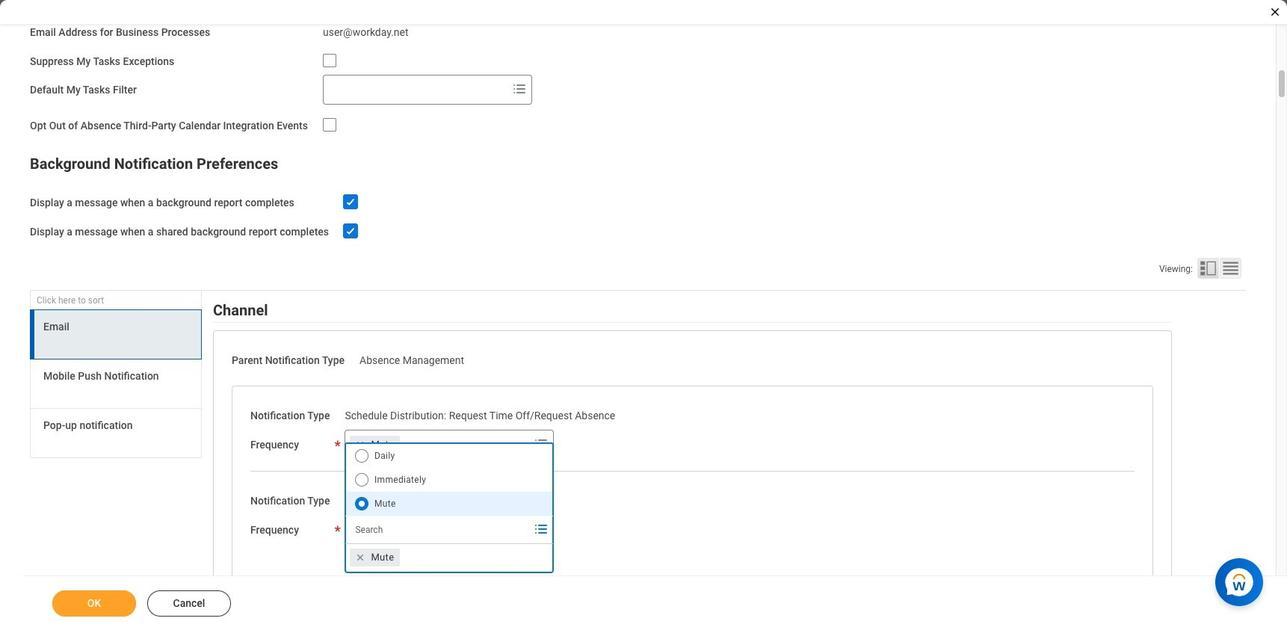 Task type: describe. For each thing, give the bounding box(es) containing it.
1 horizontal spatial prompts image
[[533, 520, 550, 538]]

2 mute, press delete to clear value. option from the top
[[350, 548, 400, 566]]

navigation pane region
[[30, 290, 202, 462]]

workday assistant region
[[1215, 552, 1269, 606]]

absence management element
[[360, 351, 464, 366]]

close change preferences image
[[1269, 6, 1281, 18]]

mute element for x small image
[[371, 551, 394, 564]]

schedule distribution: request time off/request absence element
[[345, 407, 615, 422]]



Task type: vqa. For each thing, say whether or not it's contained in the screenshot.
list box
yes



Task type: locate. For each thing, give the bounding box(es) containing it.
dialog
[[0, 0, 1287, 630]]

check small image
[[342, 222, 360, 240]]

group
[[30, 152, 1246, 240]]

0 vertical spatial mute, press delete to clear value. option
[[350, 436, 400, 454]]

prompts image
[[533, 435, 550, 453]]

Search field
[[324, 76, 508, 103], [346, 516, 552, 543]]

x small image
[[353, 437, 368, 452]]

Toggle to List Detail view radio
[[1197, 258, 1219, 278]]

0 vertical spatial mute element
[[371, 438, 394, 451]]

mute element for x small icon
[[371, 438, 394, 451]]

1 vertical spatial search field
[[346, 516, 552, 543]]

1 mute element from the top
[[371, 438, 394, 451]]

option group
[[1159, 258, 1246, 281]]

0 horizontal spatial prompts image
[[511, 80, 528, 98]]

2 mute element from the top
[[371, 551, 394, 564]]

x small image
[[353, 550, 368, 565]]

list box
[[30, 309, 202, 458]]

mute element right x small icon
[[371, 438, 394, 451]]

1 vertical spatial mute element
[[371, 551, 394, 564]]

prompts image
[[511, 80, 528, 98], [533, 520, 550, 538]]

schedule distribution: review time off element
[[345, 492, 525, 507]]

check small image
[[342, 193, 360, 211]]

1 vertical spatial mute, press delete to clear value. option
[[350, 548, 400, 566]]

Toggle to Grid view radio
[[1220, 258, 1242, 278]]

mute element
[[371, 438, 394, 451], [371, 551, 394, 564]]

mute element right x small image
[[371, 551, 394, 564]]

0 vertical spatial prompts image
[[511, 80, 528, 98]]

mute, press delete to clear value. option
[[350, 436, 400, 454], [350, 548, 400, 566]]

1 mute, press delete to clear value. option from the top
[[350, 436, 400, 454]]

1 vertical spatial prompts image
[[533, 520, 550, 538]]

0 vertical spatial search field
[[324, 76, 508, 103]]



